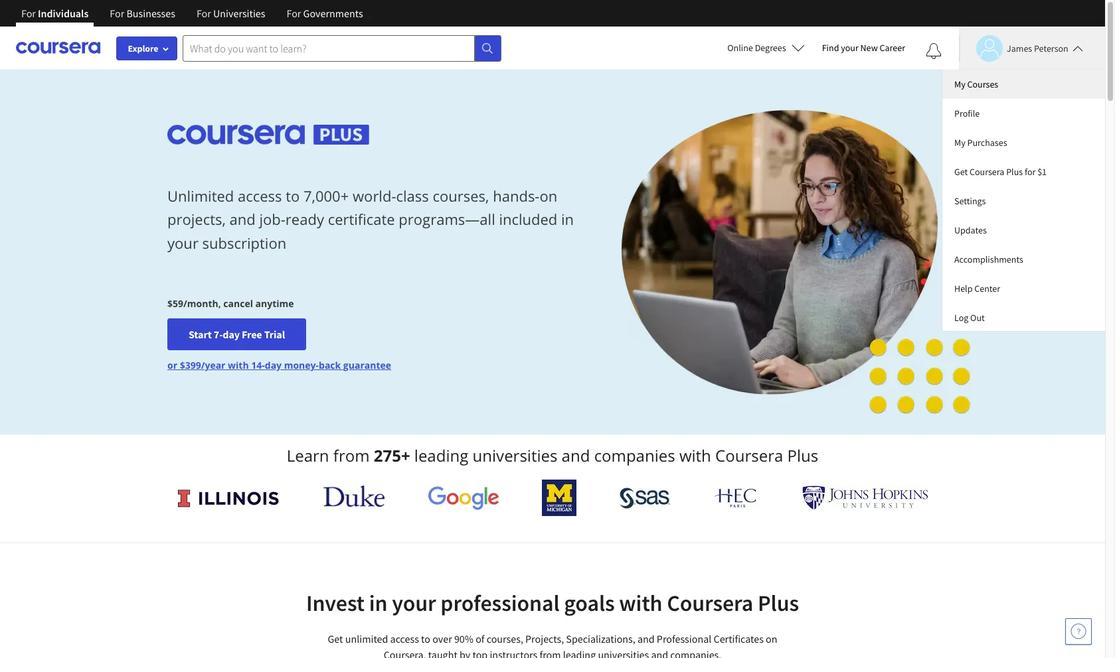Task type: describe. For each thing, give the bounding box(es) containing it.
new
[[861, 42, 878, 54]]

profile link
[[943, 99, 1105, 128]]

duke university image
[[323, 486, 385, 507]]

programs—all
[[399, 209, 495, 229]]

in inside unlimited access to 7,000+ world-class courses, hands-on projects, and job-ready certificate programs—all included in your subscription
[[561, 209, 574, 229]]

university of michigan image
[[542, 480, 577, 517]]

access inside get unlimited access to over 90% of courses, projects, specializations, and professional certificates on coursera, taught by top instructors from leading universities and companies.
[[390, 633, 419, 646]]

find your new career link
[[815, 40, 912, 56]]

job-
[[259, 209, 286, 229]]

degrees
[[755, 42, 786, 54]]

world-
[[353, 186, 396, 206]]

for for businesses
[[110, 7, 124, 20]]

hands-
[[493, 186, 540, 206]]

companies.
[[670, 649, 722, 659]]

unlimited access to 7,000+ world-class courses, hands-on projects, and job-ready certificate programs—all included in your subscription
[[167, 186, 574, 253]]

$59 /month, cancel anytime
[[167, 298, 294, 310]]

log out
[[955, 312, 985, 324]]

2 vertical spatial plus
[[758, 590, 799, 618]]

show notifications image
[[926, 43, 942, 59]]

my courses
[[955, 78, 999, 90]]

for governments
[[287, 7, 363, 20]]

companies
[[594, 445, 675, 467]]

top
[[473, 649, 488, 659]]

cancel
[[223, 298, 253, 310]]

day inside "button"
[[223, 328, 240, 342]]

2 vertical spatial coursera
[[667, 590, 753, 618]]

0 vertical spatial with
[[228, 360, 249, 372]]

0 vertical spatial from
[[333, 445, 370, 467]]

your inside unlimited access to 7,000+ world-class courses, hands-on projects, and job-ready certificate programs—all included in your subscription
[[167, 233, 199, 253]]

projects,
[[167, 209, 226, 229]]

unlimited
[[167, 186, 234, 206]]

plus inside get coursera plus for $1 link
[[1006, 166, 1023, 178]]

back
[[319, 360, 341, 372]]

my purchases link
[[943, 128, 1105, 157]]

from inside get unlimited access to over 90% of courses, projects, specializations, and professional certificates on coursera, taught by top instructors from leading universities and companies.
[[540, 649, 561, 659]]

$399
[[180, 360, 201, 372]]

courses
[[967, 78, 999, 90]]

courses, inside get unlimited access to over 90% of courses, projects, specializations, and professional certificates on coursera, taught by top instructors from leading universities and companies.
[[487, 633, 523, 646]]

certificate
[[328, 209, 395, 229]]

and up university of michigan image
[[562, 445, 590, 467]]

subscription
[[202, 233, 286, 253]]

start 7-day free trial
[[189, 328, 285, 342]]

help center
[[955, 283, 1000, 295]]

class
[[396, 186, 429, 206]]

help
[[955, 283, 973, 295]]

universities inside get unlimited access to over 90% of courses, projects, specializations, and professional certificates on coursera, taught by top instructors from leading universities and companies.
[[598, 649, 649, 659]]

/year
[[201, 360, 226, 372]]

0 vertical spatial your
[[841, 42, 859, 54]]

2 vertical spatial your
[[392, 590, 436, 618]]

updates link
[[943, 216, 1105, 245]]

free
[[242, 328, 262, 342]]

invest in your professional goals with coursera plus
[[306, 590, 799, 618]]

$1
[[1038, 166, 1047, 178]]

2 horizontal spatial with
[[679, 445, 711, 467]]

banner navigation
[[11, 0, 374, 37]]

specializations,
[[566, 633, 636, 646]]

start
[[189, 328, 212, 342]]

center
[[975, 283, 1000, 295]]

my for my purchases
[[955, 137, 966, 149]]

1 vertical spatial coursera
[[715, 445, 783, 467]]

guarantee
[[343, 360, 391, 372]]

7-
[[214, 328, 223, 342]]

for businesses
[[110, 7, 175, 20]]

on inside get unlimited access to over 90% of courses, projects, specializations, and professional certificates on coursera, taught by top instructors from leading universities and companies.
[[766, 633, 778, 646]]

career
[[880, 42, 905, 54]]

for universities
[[197, 7, 265, 20]]

get coursera plus for $1 link
[[943, 157, 1105, 187]]

settings
[[955, 195, 986, 207]]

1 vertical spatial day
[[265, 360, 282, 372]]

my purchases
[[955, 137, 1007, 149]]

certificates
[[714, 633, 764, 646]]

coursera inside the james peterson menu
[[970, 166, 1005, 178]]

help center image
[[1071, 624, 1087, 640]]

profile
[[955, 108, 980, 120]]

included
[[499, 209, 558, 229]]

james peterson menu
[[943, 70, 1105, 331]]

or
[[167, 360, 177, 372]]

invest
[[306, 590, 365, 618]]

james peterson button
[[959, 35, 1083, 61]]

coursera plus image
[[167, 125, 370, 145]]

hec paris image
[[713, 485, 760, 512]]

trial
[[264, 328, 285, 342]]

90%
[[454, 633, 474, 646]]

businesses
[[126, 7, 175, 20]]

get coursera plus for $1
[[955, 166, 1047, 178]]

my for my courses
[[955, 78, 966, 90]]

help center link
[[943, 274, 1105, 304]]

get for get coursera plus for $1
[[955, 166, 968, 178]]

out
[[971, 312, 985, 324]]



Task type: locate. For each thing, give the bounding box(es) containing it.
in
[[561, 209, 574, 229], [369, 590, 388, 618]]

1 vertical spatial to
[[421, 633, 430, 646]]

google image
[[428, 486, 499, 511]]

0 horizontal spatial on
[[540, 186, 557, 206]]

explore button
[[116, 37, 177, 60]]

None search field
[[183, 35, 502, 61]]

What do you want to learn? text field
[[183, 35, 475, 61]]

1 my from the top
[[955, 78, 966, 90]]

day left money- on the bottom left of the page
[[265, 360, 282, 372]]

university of illinois at urbana-champaign image
[[177, 488, 280, 509]]

ready
[[286, 209, 324, 229]]

in right included
[[561, 209, 574, 229]]

get for get unlimited access to over 90% of courses, projects, specializations, and professional certificates on coursera, taught by top instructors from leading universities and companies.
[[328, 633, 343, 646]]

0 horizontal spatial from
[[333, 445, 370, 467]]

access up job-
[[238, 186, 282, 206]]

courses,
[[433, 186, 489, 206], [487, 633, 523, 646]]

your up over
[[392, 590, 436, 618]]

johns hopkins university image
[[802, 486, 929, 511]]

online degrees
[[728, 42, 786, 54]]

updates
[[955, 225, 987, 236]]

get
[[955, 166, 968, 178], [328, 633, 343, 646]]

2 vertical spatial with
[[619, 590, 663, 618]]

start 7-day free trial button
[[167, 319, 306, 351]]

275+
[[374, 445, 410, 467]]

3 for from the left
[[197, 7, 211, 20]]

over
[[433, 633, 452, 646]]

find
[[822, 42, 839, 54]]

on right certificates
[[766, 633, 778, 646]]

projects,
[[525, 633, 564, 646]]

1 vertical spatial your
[[167, 233, 199, 253]]

individuals
[[38, 7, 89, 20]]

sas image
[[620, 488, 670, 509]]

settings link
[[943, 187, 1105, 216]]

0 horizontal spatial leading
[[414, 445, 469, 467]]

get inside get unlimited access to over 90% of courses, projects, specializations, and professional certificates on coursera, taught by top instructors from leading universities and companies.
[[328, 633, 343, 646]]

of
[[476, 633, 485, 646]]

0 vertical spatial plus
[[1006, 166, 1023, 178]]

2 for from the left
[[110, 7, 124, 20]]

james
[[1007, 42, 1032, 54]]

2 my from the top
[[955, 137, 966, 149]]

explore
[[128, 43, 158, 54]]

for left individuals
[[21, 7, 36, 20]]

0 vertical spatial day
[[223, 328, 240, 342]]

coursera down the purchases
[[970, 166, 1005, 178]]

1 vertical spatial from
[[540, 649, 561, 659]]

day left 'free'
[[223, 328, 240, 342]]

2 horizontal spatial your
[[841, 42, 859, 54]]

get inside the james peterson menu
[[955, 166, 968, 178]]

to inside get unlimited access to over 90% of courses, projects, specializations, and professional certificates on coursera, taught by top instructors from leading universities and companies.
[[421, 633, 430, 646]]

your right find
[[841, 42, 859, 54]]

on inside unlimited access to 7,000+ world-class courses, hands-on projects, and job-ready certificate programs—all included in your subscription
[[540, 186, 557, 206]]

0 horizontal spatial in
[[369, 590, 388, 618]]

coursera
[[970, 166, 1005, 178], [715, 445, 783, 467], [667, 590, 753, 618]]

for for universities
[[197, 7, 211, 20]]

learn from 275+ leading universities and companies with coursera plus
[[287, 445, 819, 467]]

log
[[955, 312, 969, 324]]

coursera up hec paris image
[[715, 445, 783, 467]]

or $399 /year with 14-day money-back guarantee
[[167, 360, 391, 372]]

find your new career
[[822, 42, 905, 54]]

1 horizontal spatial on
[[766, 633, 778, 646]]

0 horizontal spatial access
[[238, 186, 282, 206]]

learn
[[287, 445, 329, 467]]

your
[[841, 42, 859, 54], [167, 233, 199, 253], [392, 590, 436, 618]]

and down professional
[[651, 649, 668, 659]]

0 vertical spatial coursera
[[970, 166, 1005, 178]]

for
[[21, 7, 36, 20], [110, 7, 124, 20], [197, 7, 211, 20], [287, 7, 301, 20]]

1 horizontal spatial with
[[619, 590, 663, 618]]

courses, up instructors on the bottom of page
[[487, 633, 523, 646]]

0 horizontal spatial day
[[223, 328, 240, 342]]

courses, up programs—all at the top of the page
[[433, 186, 489, 206]]

0 horizontal spatial with
[[228, 360, 249, 372]]

and
[[229, 209, 256, 229], [562, 445, 590, 467], [638, 633, 655, 646], [651, 649, 668, 659]]

and inside unlimited access to 7,000+ world-class courses, hands-on projects, and job-ready certificate programs—all included in your subscription
[[229, 209, 256, 229]]

my courses link
[[943, 70, 1105, 99]]

instructors
[[490, 649, 538, 659]]

my left the purchases
[[955, 137, 966, 149]]

0 vertical spatial to
[[286, 186, 300, 206]]

goals
[[564, 590, 615, 618]]

professional
[[657, 633, 712, 646]]

1 vertical spatial plus
[[787, 445, 819, 467]]

for left businesses
[[110, 7, 124, 20]]

1 horizontal spatial day
[[265, 360, 282, 372]]

1 horizontal spatial get
[[955, 166, 968, 178]]

0 vertical spatial universities
[[473, 445, 558, 467]]

universities up university of michigan image
[[473, 445, 558, 467]]

my
[[955, 78, 966, 90], [955, 137, 966, 149]]

14-
[[251, 360, 265, 372]]

0 vertical spatial leading
[[414, 445, 469, 467]]

for left universities
[[197, 7, 211, 20]]

purchases
[[967, 137, 1007, 149]]

money-
[[284, 360, 319, 372]]

access
[[238, 186, 282, 206], [390, 633, 419, 646]]

for left governments
[[287, 7, 301, 20]]

1 vertical spatial access
[[390, 633, 419, 646]]

for
[[1025, 166, 1036, 178]]

leading down specializations,
[[563, 649, 596, 659]]

1 horizontal spatial leading
[[563, 649, 596, 659]]

0 horizontal spatial your
[[167, 233, 199, 253]]

0 horizontal spatial universities
[[473, 445, 558, 467]]

1 horizontal spatial your
[[392, 590, 436, 618]]

on
[[540, 186, 557, 206], [766, 633, 778, 646]]

coursera image
[[16, 37, 100, 59]]

day
[[223, 328, 240, 342], [265, 360, 282, 372]]

0 vertical spatial on
[[540, 186, 557, 206]]

my left courses at right
[[955, 78, 966, 90]]

leading
[[414, 445, 469, 467], [563, 649, 596, 659]]

leading up google image
[[414, 445, 469, 467]]

1 horizontal spatial from
[[540, 649, 561, 659]]

1 for from the left
[[21, 7, 36, 20]]

1 vertical spatial leading
[[563, 649, 596, 659]]

in up the unlimited
[[369, 590, 388, 618]]

1 vertical spatial universities
[[598, 649, 649, 659]]

and left professional
[[638, 633, 655, 646]]

1 vertical spatial in
[[369, 590, 388, 618]]

by
[[460, 649, 470, 659]]

on up included
[[540, 186, 557, 206]]

1 vertical spatial my
[[955, 137, 966, 149]]

to up ready
[[286, 186, 300, 206]]

to left over
[[421, 633, 430, 646]]

get unlimited access to over 90% of courses, projects, specializations, and professional certificates on coursera, taught by top instructors from leading universities and companies.
[[328, 633, 778, 659]]

0 vertical spatial get
[[955, 166, 968, 178]]

courses, inside unlimited access to 7,000+ world-class courses, hands-on projects, and job-ready certificate programs—all included in your subscription
[[433, 186, 489, 206]]

get left the unlimited
[[328, 633, 343, 646]]

for individuals
[[21, 7, 89, 20]]

0 vertical spatial in
[[561, 209, 574, 229]]

governments
[[303, 7, 363, 20]]

access inside unlimited access to 7,000+ world-class courses, hands-on projects, and job-ready certificate programs—all included in your subscription
[[238, 186, 282, 206]]

1 vertical spatial on
[[766, 633, 778, 646]]

with right goals on the bottom right of the page
[[619, 590, 663, 618]]

1 horizontal spatial access
[[390, 633, 419, 646]]

anytime
[[255, 298, 294, 310]]

and up subscription
[[229, 209, 256, 229]]

log out button
[[943, 304, 1105, 331]]

leading inside get unlimited access to over 90% of courses, projects, specializations, and professional certificates on coursera, taught by top instructors from leading universities and companies.
[[563, 649, 596, 659]]

1 vertical spatial with
[[679, 445, 711, 467]]

my inside 'link'
[[955, 78, 966, 90]]

/month,
[[183, 298, 221, 310]]

accomplishments link
[[943, 245, 1105, 274]]

1 vertical spatial get
[[328, 633, 343, 646]]

accomplishments
[[955, 254, 1024, 266]]

$59
[[167, 298, 183, 310]]

james peterson
[[1007, 42, 1069, 54]]

your down projects,
[[167, 233, 199, 253]]

for for governments
[[287, 7, 301, 20]]

4 for from the left
[[287, 7, 301, 20]]

taught
[[428, 649, 458, 659]]

get up settings
[[955, 166, 968, 178]]

1 horizontal spatial universities
[[598, 649, 649, 659]]

universities down specializations,
[[598, 649, 649, 659]]

0 vertical spatial courses,
[[433, 186, 489, 206]]

with left the 14-
[[228, 360, 249, 372]]

unlimited
[[345, 633, 388, 646]]

1 horizontal spatial in
[[561, 209, 574, 229]]

0 horizontal spatial get
[[328, 633, 343, 646]]

from left 275+
[[333, 445, 370, 467]]

online degrees button
[[717, 33, 815, 62]]

0 horizontal spatial to
[[286, 186, 300, 206]]

1 horizontal spatial to
[[421, 633, 430, 646]]

with right companies in the bottom right of the page
[[679, 445, 711, 467]]

access up coursera,
[[390, 633, 419, 646]]

0 vertical spatial access
[[238, 186, 282, 206]]

1 vertical spatial courses,
[[487, 633, 523, 646]]

0 vertical spatial my
[[955, 78, 966, 90]]

professional
[[441, 590, 560, 618]]

peterson
[[1034, 42, 1069, 54]]

coursera,
[[384, 649, 426, 659]]

with
[[228, 360, 249, 372], [679, 445, 711, 467], [619, 590, 663, 618]]

coursera up professional
[[667, 590, 753, 618]]

universities
[[213, 7, 265, 20]]

from down projects,
[[540, 649, 561, 659]]

to inside unlimited access to 7,000+ world-class courses, hands-on projects, and job-ready certificate programs—all included in your subscription
[[286, 186, 300, 206]]

for for individuals
[[21, 7, 36, 20]]

7,000+
[[304, 186, 349, 206]]

online
[[728, 42, 753, 54]]



Task type: vqa. For each thing, say whether or not it's contained in the screenshot.
STARS in dropdown button
no



